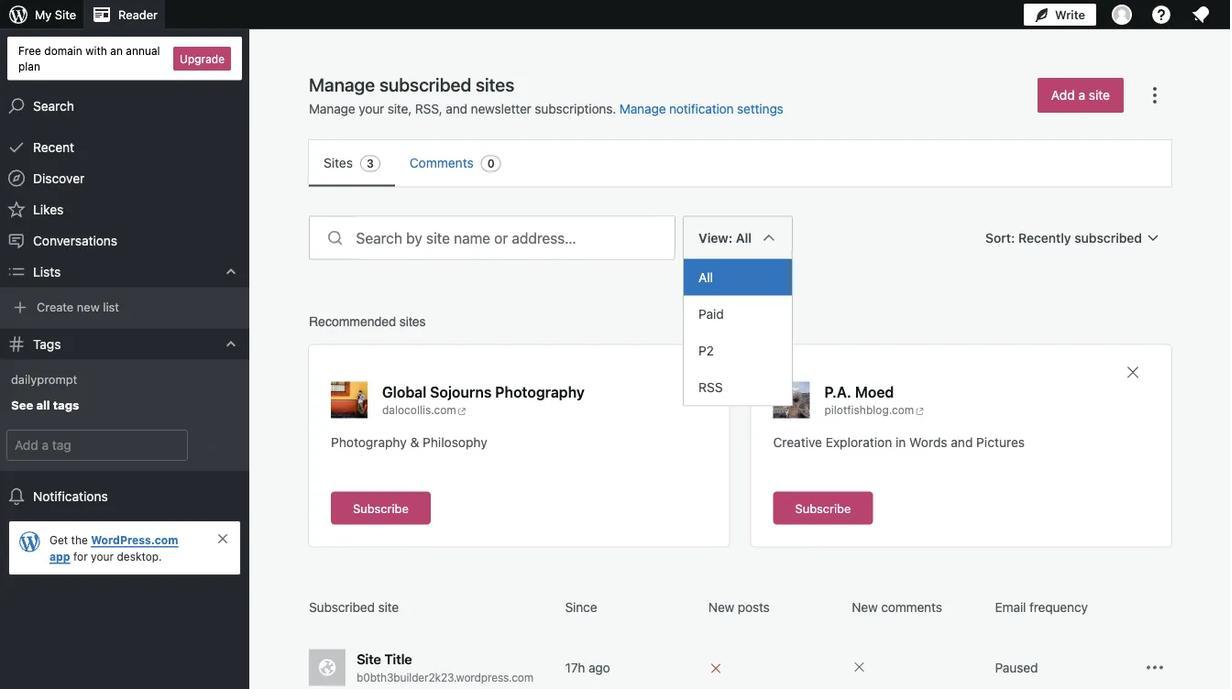 Task type: vqa. For each thing, say whether or not it's contained in the screenshot.
academy '.'
no



Task type: locate. For each thing, give the bounding box(es) containing it.
1 horizontal spatial your
[[359, 101, 384, 116]]

free domain with an annual plan
[[18, 44, 160, 72]]

1 vertical spatial your
[[91, 550, 114, 563]]

0 vertical spatial site
[[1089, 88, 1110, 103]]

1 subscribe from the left
[[353, 501, 409, 515]]

sort: recently subscribed
[[986, 230, 1142, 245]]

plan
[[18, 59, 40, 72]]

add for add
[[205, 439, 227, 452]]

2 dismiss this recommendation image from the left
[[1124, 364, 1142, 382]]

new for new posts
[[709, 600, 735, 615]]

1 horizontal spatial add
[[1051, 88, 1075, 103]]

photography up dalocollis.com link
[[495, 383, 585, 401]]

discover
[[33, 171, 85, 186]]

new comments
[[852, 600, 942, 615]]

sort:
[[986, 230, 1015, 245]]

email frequency column header
[[995, 598, 1131, 617]]

dalocollis.com
[[382, 404, 456, 417]]

keyboard_arrow_down image inside tags link
[[222, 335, 240, 354]]

2 new from the left
[[852, 600, 878, 615]]

pilotfishblog.com link
[[825, 402, 927, 419]]

1 horizontal spatial subscribe
[[795, 501, 851, 515]]

notification settings
[[669, 101, 784, 116]]

new inside column header
[[852, 600, 878, 615]]

1 new from the left
[[709, 600, 735, 615]]

site left title
[[357, 651, 381, 667]]

comments
[[881, 600, 942, 615]]

view: all list box
[[683, 259, 793, 407]]

dismiss this recommendation image
[[682, 364, 700, 382], [1124, 364, 1142, 382]]

my site
[[35, 8, 76, 22]]

1 horizontal spatial dismiss this recommendation image
[[1124, 364, 1142, 382]]

1 vertical spatial site
[[357, 651, 381, 667]]

new inside "column header"
[[709, 600, 735, 615]]

1 vertical spatial photography
[[331, 435, 407, 450]]

comments
[[410, 155, 474, 171]]

view: all
[[699, 230, 752, 245]]

the
[[71, 534, 88, 546]]

keyboard_arrow_down image for tags
[[222, 335, 240, 354]]

and inside manage subscribed sites manage your site, rss, and newsletter subscriptions. manage notification settings
[[446, 101, 468, 116]]

site title b0bth3builder2k23.wordpress.com
[[357, 651, 534, 684]]

1 vertical spatial keyboard_arrow_down image
[[222, 335, 240, 354]]

words
[[910, 435, 948, 450]]

lists
[[33, 264, 61, 279]]

p.a.
[[825, 383, 852, 401]]

menu containing sites
[[309, 140, 1172, 187]]

0 horizontal spatial dismiss this recommendation image
[[682, 364, 700, 382]]

b0bth3builder2k23.wordpress.com
[[357, 672, 534, 684]]

site title table
[[309, 598, 1172, 689]]

site,
[[388, 101, 412, 116]]

ago
[[589, 660, 610, 675]]

my profile image
[[1112, 5, 1132, 25]]

site right 'my'
[[55, 8, 76, 22]]

notifications
[[33, 489, 108, 504]]

keyboard_arrow_down image
[[222, 263, 240, 281], [222, 335, 240, 354]]

subscribe button down 'photography & philosophy'
[[331, 492, 431, 525]]

add a site button
[[1038, 78, 1124, 113]]

1 subscribe button from the left
[[331, 492, 431, 525]]

1 horizontal spatial site
[[357, 651, 381, 667]]

all right view:
[[736, 230, 752, 245]]

1 horizontal spatial site
[[1089, 88, 1110, 103]]

since column header
[[565, 598, 701, 617]]

since
[[565, 600, 597, 615]]

row containing subscribed site
[[309, 598, 1172, 631]]

0 horizontal spatial photography
[[331, 435, 407, 450]]

subscribe down 'photography & philosophy'
[[353, 501, 409, 515]]

dismiss this recommendation image for p.a. moed
[[1124, 364, 1142, 382]]

all link
[[684, 259, 792, 296]]

subscribe down creative
[[795, 501, 851, 515]]

0 vertical spatial photography
[[495, 383, 585, 401]]

likes link
[[0, 194, 249, 225]]

all inside list box
[[699, 270, 713, 285]]

view:
[[699, 230, 733, 245]]

your left site,
[[359, 101, 384, 116]]

1 vertical spatial add
[[205, 439, 227, 452]]

add button
[[194, 431, 238, 460]]

add a site
[[1051, 88, 1110, 103]]

dailyprompt link
[[0, 366, 249, 392]]

an
[[110, 44, 123, 57]]

subscribe button down creative
[[773, 492, 873, 525]]

more actions image
[[1144, 657, 1166, 679]]

your right the for
[[91, 550, 114, 563]]

Search search field
[[356, 217, 675, 259]]

tags
[[53, 398, 79, 412]]

0 vertical spatial add
[[1051, 88, 1075, 103]]

creative exploration in words and pictures
[[773, 435, 1025, 450]]

wordpress.com
[[91, 534, 178, 546]]

site
[[1089, 88, 1110, 103], [378, 600, 399, 615]]

1 vertical spatial all
[[699, 270, 713, 285]]

None search field
[[309, 216, 676, 260]]

subscribe button
[[331, 492, 431, 525], [773, 492, 873, 525]]

3
[[367, 157, 374, 170]]

0 vertical spatial and
[[446, 101, 468, 116]]

row
[[309, 598, 1172, 631]]

17h ago
[[565, 660, 610, 675]]

and down subscribed sites
[[446, 101, 468, 116]]

0 horizontal spatial subscribe button
[[331, 492, 431, 525]]

tags
[[33, 337, 61, 352]]

site right subscribed
[[378, 600, 399, 615]]

1 keyboard_arrow_down image from the top
[[222, 263, 240, 281]]

subscribe
[[353, 501, 409, 515], [795, 501, 851, 515]]

for
[[73, 550, 88, 563]]

all up paid
[[699, 270, 713, 285]]

menu
[[309, 140, 1172, 187]]

manage your notifications image
[[1190, 4, 1212, 26]]

reader
[[118, 8, 158, 22]]

add for add a site
[[1051, 88, 1075, 103]]

add inside group
[[205, 439, 227, 452]]

annual
[[126, 44, 160, 57]]

paused cell
[[995, 659, 1131, 677]]

1 horizontal spatial new
[[852, 600, 878, 615]]

cell
[[709, 658, 845, 678]]

site title cell
[[309, 650, 558, 686]]

photography
[[495, 383, 585, 401], [331, 435, 407, 450]]

1 horizontal spatial photography
[[495, 383, 585, 401]]

moed
[[855, 383, 894, 401]]

0 horizontal spatial subscribe
[[353, 501, 409, 515]]

0 horizontal spatial and
[[446, 101, 468, 116]]

0 vertical spatial all
[[736, 230, 752, 245]]

0 vertical spatial site
[[55, 8, 76, 22]]

recently
[[1019, 230, 1071, 245]]

photography left the "&"
[[331, 435, 407, 450]]

subscribe button for global sojourns photography
[[331, 492, 431, 525]]

0 vertical spatial keyboard_arrow_down image
[[222, 263, 240, 281]]

and
[[446, 101, 468, 116], [951, 435, 973, 450]]

add group
[[0, 427, 249, 464]]

and right words
[[951, 435, 973, 450]]

0 horizontal spatial new
[[709, 600, 735, 615]]

see all tags
[[11, 398, 79, 412]]

manage subscribed sites manage your site, rss, and newsletter subscriptions. manage notification settings
[[309, 73, 784, 116]]

sort: recently subscribed button
[[978, 221, 1172, 254]]

add inside the manage subscribed sites main content
[[1051, 88, 1075, 103]]

discover link
[[0, 163, 249, 194]]

2 subscribe button from the left
[[773, 492, 873, 525]]

b0bth3builder2k23.wordpress.com link
[[357, 670, 558, 686]]

new left 'comments'
[[852, 600, 878, 615]]

Add a tag text field
[[7, 431, 187, 460]]

subscribed sites
[[379, 73, 515, 95]]

1 horizontal spatial subscribe button
[[773, 492, 873, 525]]

photography & philosophy
[[331, 435, 487, 450]]

subscribe for p.a. moed
[[795, 501, 851, 515]]

0 horizontal spatial add
[[205, 439, 227, 452]]

keyboard_arrow_down image inside lists link
[[222, 263, 240, 281]]

0 vertical spatial your
[[359, 101, 384, 116]]

email frequency
[[995, 600, 1088, 615]]

add
[[1051, 88, 1075, 103], [205, 439, 227, 452]]

0 horizontal spatial site
[[378, 600, 399, 615]]

2 subscribe from the left
[[795, 501, 851, 515]]

0 horizontal spatial site
[[55, 8, 76, 22]]

creative
[[773, 435, 822, 450]]

create
[[37, 300, 74, 314]]

global sojourns photography link
[[382, 382, 585, 402]]

site
[[55, 8, 76, 22], [357, 651, 381, 667]]

1 horizontal spatial all
[[736, 230, 752, 245]]

0 horizontal spatial all
[[699, 270, 713, 285]]

frequency
[[1030, 600, 1088, 615]]

create new list link
[[0, 294, 249, 321]]

1 vertical spatial and
[[951, 435, 973, 450]]

site right the a
[[1089, 88, 1110, 103]]

1 dismiss this recommendation image from the left
[[682, 364, 700, 382]]

p2
[[699, 343, 714, 358]]

2 keyboard_arrow_down image from the top
[[222, 335, 240, 354]]

rss
[[699, 380, 723, 395]]

1 vertical spatial site
[[378, 600, 399, 615]]

paid
[[699, 306, 724, 321]]

all
[[736, 230, 752, 245], [699, 270, 713, 285]]

get
[[50, 534, 68, 546]]

new left posts
[[709, 600, 735, 615]]

write link
[[1024, 0, 1096, 29]]



Task type: describe. For each thing, give the bounding box(es) containing it.
with
[[85, 44, 107, 57]]

search link
[[0, 90, 249, 122]]

global sojourns photography
[[382, 383, 585, 401]]

dalocollis.com link
[[382, 402, 618, 419]]

create new list
[[37, 300, 119, 314]]

get the
[[50, 534, 91, 546]]

subscriptions.
[[535, 101, 616, 116]]

0 horizontal spatial your
[[91, 550, 114, 563]]

tags link
[[0, 329, 249, 360]]

write
[[1055, 8, 1085, 22]]

new for new comments
[[852, 600, 878, 615]]

your inside manage subscribed sites manage your site, rss, and newsletter subscriptions. manage notification settings
[[359, 101, 384, 116]]

conversations link
[[0, 225, 249, 256]]

free
[[18, 44, 41, 57]]

pilotfishblog.com
[[825, 404, 914, 417]]

help image
[[1151, 4, 1173, 26]]

subscribed
[[309, 600, 375, 615]]

posts
[[738, 600, 770, 615]]

sites
[[400, 314, 426, 329]]

site inside column header
[[378, 600, 399, 615]]

recommended sites
[[309, 314, 426, 329]]

desktop.
[[117, 550, 162, 563]]

see all tags link
[[0, 392, 249, 420]]

site title row
[[309, 631, 1172, 689]]

site title link
[[357, 650, 558, 670]]

notifications link
[[0, 481, 249, 512]]

dismiss image
[[215, 532, 230, 546]]

new posts
[[709, 600, 770, 615]]

subscribed site
[[309, 600, 399, 615]]

site inside site title b0bth3builder2k23.wordpress.com
[[357, 651, 381, 667]]

philosophy
[[423, 435, 487, 450]]

title
[[384, 651, 412, 667]]

paid link
[[684, 296, 792, 332]]

rss,
[[415, 101, 443, 116]]

subscribed site column header
[[309, 598, 558, 617]]

rss link
[[684, 369, 792, 406]]

subscribe for global sojourns photography
[[353, 501, 409, 515]]

p.a. moed link
[[825, 382, 894, 402]]

upgrade
[[180, 52, 225, 65]]

site inside my site link
[[55, 8, 76, 22]]

keyboard_arrow_down image for lists
[[222, 263, 240, 281]]

dailyprompt
[[11, 372, 77, 386]]

recent
[[33, 139, 74, 155]]

likes
[[33, 202, 63, 217]]

manage notification settings link
[[620, 101, 784, 116]]

paused
[[995, 660, 1038, 675]]

a
[[1079, 88, 1086, 103]]

more image
[[1144, 84, 1166, 106]]

new comments column header
[[852, 598, 988, 617]]

&
[[410, 435, 419, 450]]

0
[[487, 157, 495, 170]]

newsletter
[[471, 101, 531, 116]]

p2 link
[[684, 332, 792, 369]]

menu inside the manage subscribed sites main content
[[309, 140, 1172, 187]]

sites
[[324, 155, 353, 171]]

subscribed
[[1075, 230, 1142, 245]]

global
[[382, 383, 427, 401]]

upgrade button
[[173, 47, 231, 70]]

subscribe button for p.a. moed
[[773, 492, 873, 525]]

wordpress.com app
[[50, 534, 178, 563]]

exploration
[[826, 435, 892, 450]]

new
[[77, 300, 100, 314]]

p.a. moed
[[825, 383, 894, 401]]

my
[[35, 8, 52, 22]]

app
[[50, 550, 70, 563]]

for your desktop.
[[70, 550, 162, 563]]

manage subscribed sites main content
[[280, 72, 1201, 689]]

see
[[11, 398, 33, 412]]

conversations
[[33, 233, 117, 248]]

more information image
[[852, 660, 867, 675]]

email
[[995, 600, 1026, 615]]

1 horizontal spatial and
[[951, 435, 973, 450]]

site inside button
[[1089, 88, 1110, 103]]

new posts column header
[[709, 598, 845, 617]]

reader link
[[84, 0, 165, 29]]

pictures
[[977, 435, 1025, 450]]

dismiss this recommendation image for global sojourns photography
[[682, 364, 700, 382]]

recommended
[[309, 314, 396, 329]]

list
[[103, 300, 119, 314]]



